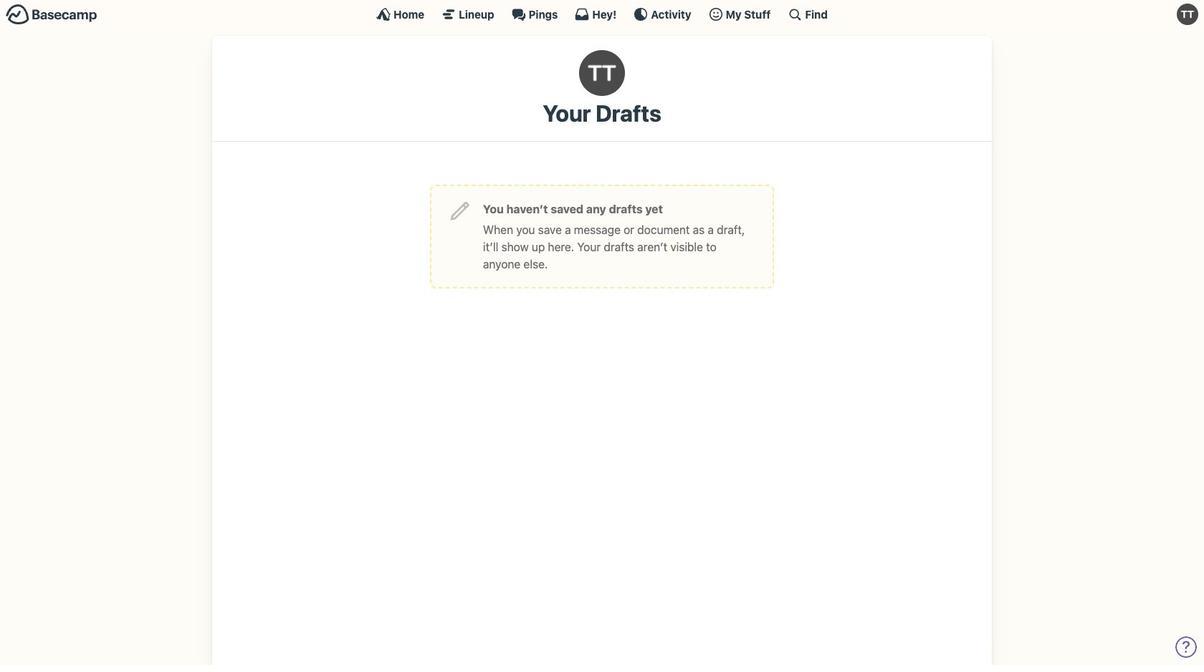 Task type: describe. For each thing, give the bounding box(es) containing it.
switch accounts image
[[6, 4, 97, 26]]

keyboard shortcut: ⌘ + / image
[[788, 7, 802, 22]]



Task type: locate. For each thing, give the bounding box(es) containing it.
main element
[[0, 0, 1204, 28]]

terry turtle image
[[579, 50, 625, 96]]

terry turtle image
[[1177, 4, 1198, 25]]



